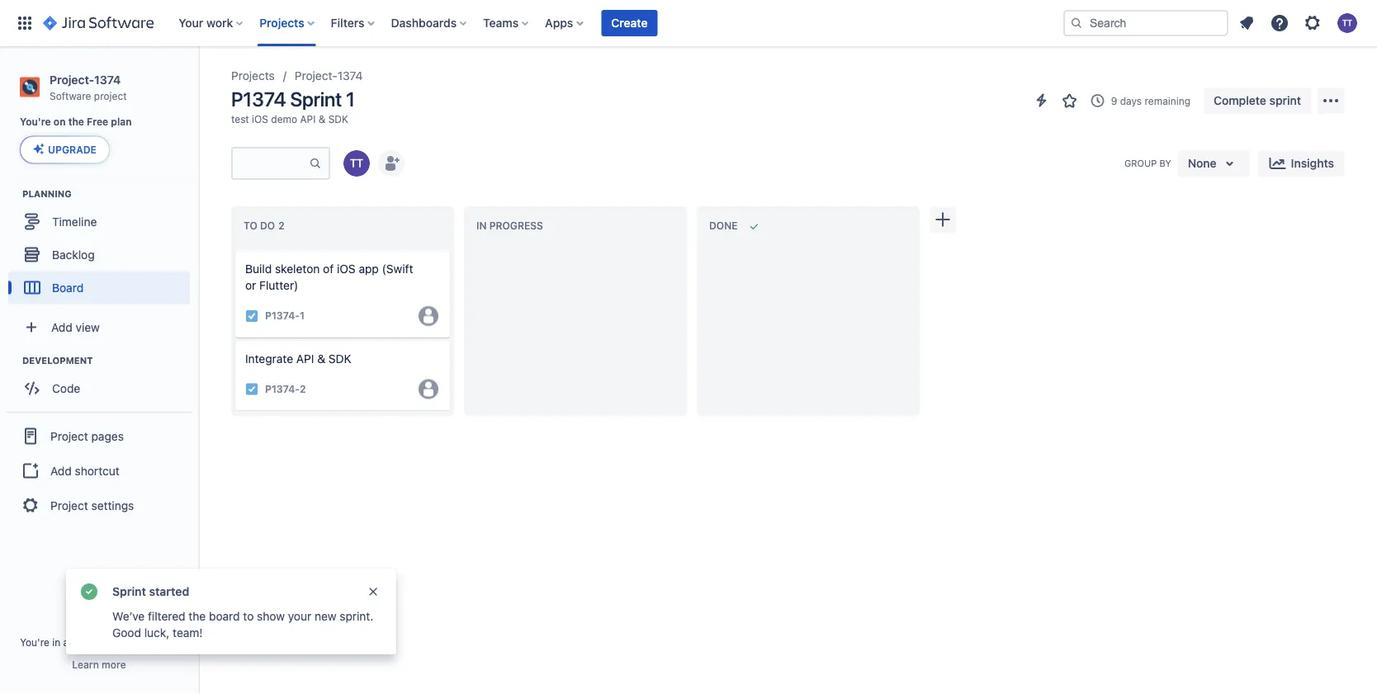 Task type: locate. For each thing, give the bounding box(es) containing it.
more image
[[1322, 91, 1341, 111]]

create button
[[602, 10, 658, 36]]

1 inside p1374 sprint 1 test ios demo api & sdk
[[346, 88, 355, 111]]

1374 inside the project-1374 software project
[[94, 73, 121, 86]]

teams button
[[478, 10, 535, 36]]

insights button
[[1259, 150, 1345, 177]]

0 vertical spatial you're
[[20, 116, 51, 128]]

add left shortcut
[[50, 464, 72, 478]]

test
[[231, 113, 249, 125]]

1 sdk from the top
[[328, 113, 349, 125]]

0 vertical spatial sdk
[[328, 113, 349, 125]]

app
[[359, 262, 379, 276]]

projects button
[[255, 10, 321, 36]]

integrate api & sdk
[[245, 352, 352, 366]]

&
[[319, 113, 326, 125], [317, 352, 326, 366]]

group by
[[1125, 158, 1172, 169]]

integrate
[[245, 352, 293, 366]]

filters button
[[326, 10, 381, 36]]

upgrade
[[48, 144, 97, 156]]

project- up p1374 sprint 1 test ios demo api & sdk
[[295, 69, 338, 83]]

0 horizontal spatial ios
[[252, 113, 268, 125]]

to
[[244, 220, 257, 232]]

add inside button
[[50, 464, 72, 478]]

unassigned image for integrate api & sdk
[[419, 380, 439, 399]]

ios
[[252, 113, 268, 125], [337, 262, 356, 276]]

& right the "demo"
[[319, 113, 326, 125]]

flutter)
[[259, 279, 298, 292]]

0 vertical spatial add
[[51, 320, 73, 334]]

by
[[1160, 158, 1172, 169]]

1374 up free
[[94, 73, 121, 86]]

project
[[94, 90, 127, 101], [145, 637, 178, 648]]

1 up integrate api & sdk
[[300, 310, 305, 322]]

task image
[[245, 383, 259, 396]]

1 p1374- from the top
[[265, 310, 300, 322]]

group
[[7, 412, 192, 529]]

sprint up "we've"
[[112, 585, 146, 599]]

view
[[76, 320, 100, 334]]

project-
[[295, 69, 338, 83], [50, 73, 94, 86]]

shortcut
[[75, 464, 120, 478]]

0 vertical spatial the
[[68, 116, 84, 128]]

the right on
[[68, 116, 84, 128]]

group containing project pages
[[7, 412, 192, 529]]

teams
[[483, 16, 519, 30]]

1 horizontal spatial 1
[[346, 88, 355, 111]]

2 unassigned image from the top
[[419, 380, 439, 399]]

dashboards
[[391, 16, 457, 30]]

upgrade button
[[21, 137, 109, 163]]

api
[[300, 113, 316, 125], [296, 352, 314, 366]]

api right the "demo"
[[300, 113, 316, 125]]

0 vertical spatial unassigned image
[[419, 306, 439, 326]]

2 project from the top
[[50, 499, 88, 513]]

the inside we've filtered the board to show your new sprint. good luck, team!
[[189, 610, 206, 624]]

insights image
[[1268, 154, 1288, 173]]

jira software image
[[43, 13, 154, 33], [43, 13, 154, 33]]

1 project from the top
[[50, 429, 88, 443]]

1 vertical spatial p1374-
[[265, 384, 300, 395]]

api inside p1374 sprint 1 test ios demo api & sdk
[[300, 113, 316, 125]]

project up add shortcut
[[50, 429, 88, 443]]

projects up p1374
[[231, 69, 275, 83]]

backlog
[[52, 248, 95, 261]]

sprint
[[290, 88, 342, 111], [112, 585, 146, 599]]

add
[[51, 320, 73, 334], [50, 464, 72, 478]]

1 vertical spatial ios
[[337, 262, 356, 276]]

1 vertical spatial &
[[317, 352, 326, 366]]

terry turtle image
[[344, 150, 370, 177]]

0 horizontal spatial project
[[94, 90, 127, 101]]

learn more button
[[72, 658, 126, 672]]

2 sdk from the top
[[329, 352, 352, 366]]

p1374- right task icon
[[265, 384, 300, 395]]

1 vertical spatial the
[[189, 610, 206, 624]]

complete sprint button
[[1204, 88, 1312, 114]]

1 horizontal spatial sprint
[[290, 88, 342, 111]]

9 days remaining image
[[1088, 91, 1108, 111]]

your work button
[[174, 10, 250, 36]]

unassigned image
[[419, 306, 439, 326], [419, 380, 439, 399]]

planning group
[[8, 187, 197, 309]]

1 down project-1374 link
[[346, 88, 355, 111]]

create column image
[[933, 210, 953, 230]]

api up 2
[[296, 352, 314, 366]]

0 horizontal spatial the
[[68, 116, 84, 128]]

project
[[50, 429, 88, 443], [50, 499, 88, 513]]

2 p1374- from the top
[[265, 384, 300, 395]]

add inside 'popup button'
[[51, 320, 73, 334]]

0 vertical spatial projects
[[260, 16, 305, 30]]

& right integrate
[[317, 352, 326, 366]]

you're
[[20, 116, 51, 128], [20, 637, 49, 648]]

projects for projects link
[[231, 69, 275, 83]]

success image
[[79, 582, 99, 602]]

projects inside projects dropdown button
[[260, 16, 305, 30]]

0 vertical spatial project
[[50, 429, 88, 443]]

0 horizontal spatial sprint
[[112, 585, 146, 599]]

project down add shortcut
[[50, 499, 88, 513]]

project- for project-1374 software project
[[50, 73, 94, 86]]

development group
[[8, 354, 197, 410]]

0 vertical spatial p1374-
[[265, 310, 300, 322]]

sprint down project-1374 link
[[290, 88, 342, 111]]

0 horizontal spatial project-
[[50, 73, 94, 86]]

sprint inside p1374 sprint 1 test ios demo api & sdk
[[290, 88, 342, 111]]

1374 down filters dropdown button
[[338, 69, 363, 83]]

project-1374 link
[[295, 66, 363, 86]]

ios inside build skeleton of ios app (swift or flutter)
[[337, 262, 356, 276]]

1 vertical spatial sprint
[[112, 585, 146, 599]]

your work
[[179, 16, 233, 30]]

ios right of
[[337, 262, 356, 276]]

test ios demo api & sdk element
[[231, 112, 349, 126]]

project- inside project-1374 link
[[295, 69, 338, 83]]

good
[[112, 627, 141, 640]]

banner
[[0, 0, 1378, 46]]

in
[[52, 637, 61, 648]]

sprint started
[[112, 585, 189, 599]]

1 horizontal spatial 1374
[[338, 69, 363, 83]]

skeleton
[[275, 262, 320, 276]]

to
[[243, 610, 254, 624]]

1 you're from the top
[[20, 116, 51, 128]]

started
[[149, 585, 189, 599]]

we've filtered the board to show your new sprint. good luck, team!
[[112, 610, 374, 640]]

1 vertical spatial projects
[[231, 69, 275, 83]]

0 vertical spatial ios
[[252, 113, 268, 125]]

search image
[[1071, 17, 1084, 30]]

the for board
[[189, 610, 206, 624]]

1 horizontal spatial the
[[189, 610, 206, 624]]

dashboards button
[[386, 10, 473, 36]]

0 vertical spatial &
[[319, 113, 326, 125]]

1374 for project-1374 software project
[[94, 73, 121, 86]]

your
[[288, 610, 312, 624]]

1 horizontal spatial project-
[[295, 69, 338, 83]]

add left the view
[[51, 320, 73, 334]]

p1374- right task image
[[265, 310, 300, 322]]

1 unassigned image from the top
[[419, 306, 439, 326]]

1 vertical spatial unassigned image
[[419, 380, 439, 399]]

2
[[300, 384, 306, 395]]

you're left on
[[20, 116, 51, 128]]

add people image
[[382, 154, 401, 173]]

project down filtered
[[145, 637, 178, 648]]

your profile and settings image
[[1338, 13, 1358, 33]]

1 vertical spatial project
[[50, 499, 88, 513]]

project up plan on the left of the page
[[94, 90, 127, 101]]

1 vertical spatial sdk
[[329, 352, 352, 366]]

0 horizontal spatial 1
[[300, 310, 305, 322]]

project- for project-1374
[[295, 69, 338, 83]]

project- inside the project-1374 software project
[[50, 73, 94, 86]]

0 vertical spatial api
[[300, 113, 316, 125]]

0 vertical spatial 1
[[346, 88, 355, 111]]

filters
[[331, 16, 365, 30]]

on
[[54, 116, 66, 128]]

0 vertical spatial sprint
[[290, 88, 342, 111]]

development
[[22, 355, 93, 366]]

the up the "team!"
[[189, 610, 206, 624]]

ios down p1374
[[252, 113, 268, 125]]

1 horizontal spatial project
[[145, 637, 178, 648]]

learn
[[72, 659, 99, 671]]

or
[[245, 279, 256, 292]]

1 horizontal spatial ios
[[337, 262, 356, 276]]

p1374- for integrate
[[265, 384, 300, 395]]

code
[[52, 382, 80, 395]]

0 horizontal spatial 1374
[[94, 73, 121, 86]]

you're left in
[[20, 637, 49, 648]]

1 vertical spatial you're
[[20, 637, 49, 648]]

p1374-2 link
[[265, 382, 306, 397]]

projects
[[260, 16, 305, 30], [231, 69, 275, 83]]

luck,
[[144, 627, 170, 640]]

0 vertical spatial project
[[94, 90, 127, 101]]

free
[[87, 116, 108, 128]]

sdk
[[328, 113, 349, 125], [329, 352, 352, 366]]

project settings
[[50, 499, 134, 513]]

project- up software
[[50, 73, 94, 86]]

group
[[1125, 158, 1157, 169]]

you're in a team-managed project
[[20, 637, 178, 648]]

project-1374 software project
[[50, 73, 127, 101]]

create
[[612, 16, 648, 30]]

insights
[[1292, 157, 1335, 170]]

1 vertical spatial add
[[50, 464, 72, 478]]

build skeleton of ios app (swift or flutter)
[[245, 262, 413, 292]]

projects up projects link
[[260, 16, 305, 30]]

2 you're from the top
[[20, 637, 49, 648]]



Task type: vqa. For each thing, say whether or not it's contained in the screenshot.
valid
no



Task type: describe. For each thing, give the bounding box(es) containing it.
primary element
[[10, 0, 1064, 46]]

p1374-2
[[265, 384, 306, 395]]

projects for projects dropdown button
[[260, 16, 305, 30]]

banner containing your work
[[0, 0, 1378, 46]]

add for add shortcut
[[50, 464, 72, 478]]

done
[[710, 220, 738, 232]]

development image
[[2, 351, 22, 370]]

timeline link
[[8, 205, 190, 238]]

build
[[245, 262, 272, 276]]

& inside p1374 sprint 1 test ios demo api & sdk
[[319, 113, 326, 125]]

unassigned image for build skeleton of ios app (swift or flutter)
[[419, 306, 439, 326]]

filtered
[[148, 610, 186, 624]]

Search this board text field
[[233, 149, 309, 178]]

code link
[[8, 372, 190, 405]]

a
[[63, 637, 69, 648]]

the for free
[[68, 116, 84, 128]]

your
[[179, 16, 203, 30]]

progress
[[490, 220, 543, 232]]

complete sprint
[[1214, 94, 1302, 107]]

apps button
[[540, 10, 590, 36]]

p1374-1 link
[[265, 309, 305, 323]]

to do element
[[244, 220, 288, 232]]

sidebar navigation image
[[180, 66, 216, 99]]

of
[[323, 262, 334, 276]]

p1374- for build
[[265, 310, 300, 322]]

task image
[[245, 310, 259, 323]]

you're for you're in a team-managed project
[[20, 637, 49, 648]]

team-
[[72, 637, 100, 648]]

work
[[206, 16, 233, 30]]

planning
[[22, 188, 72, 199]]

we've
[[112, 610, 145, 624]]

board
[[52, 281, 84, 294]]

add for add view
[[51, 320, 73, 334]]

board link
[[8, 271, 190, 304]]

p1374-1
[[265, 310, 305, 322]]

project-1374
[[295, 69, 363, 83]]

1374 for project-1374
[[338, 69, 363, 83]]

new
[[315, 610, 337, 624]]

in
[[477, 220, 487, 232]]

project pages link
[[7, 418, 192, 455]]

add view
[[51, 320, 100, 334]]

project settings link
[[7, 488, 192, 524]]

add view button
[[10, 311, 188, 344]]

automations menu button icon image
[[1032, 90, 1052, 110]]

9 days remaining
[[1112, 95, 1191, 107]]

demo
[[271, 113, 297, 125]]

1 vertical spatial project
[[145, 637, 178, 648]]

to do
[[244, 220, 275, 232]]

add shortcut button
[[7, 455, 192, 488]]

p1374
[[231, 88, 286, 111]]

ios inside p1374 sprint 1 test ios demo api & sdk
[[252, 113, 268, 125]]

you're on the free plan
[[20, 116, 132, 128]]

project pages
[[50, 429, 124, 443]]

timeline
[[52, 215, 97, 228]]

show
[[257, 610, 285, 624]]

in progress
[[477, 220, 543, 232]]

learn more
[[72, 659, 126, 671]]

notifications image
[[1237, 13, 1257, 33]]

none button
[[1179, 150, 1250, 177]]

settings
[[91, 499, 134, 513]]

remaining
[[1145, 95, 1191, 107]]

do
[[260, 220, 275, 232]]

complete
[[1214, 94, 1267, 107]]

team!
[[173, 627, 203, 640]]

project for project pages
[[50, 429, 88, 443]]

sprint
[[1270, 94, 1302, 107]]

p1374 sprint 1 test ios demo api & sdk
[[231, 88, 355, 125]]

none
[[1188, 157, 1217, 170]]

settings image
[[1303, 13, 1323, 33]]

add shortcut
[[50, 464, 120, 478]]

1 vertical spatial api
[[296, 352, 314, 366]]

board
[[209, 610, 240, 624]]

appswitcher icon image
[[15, 13, 35, 33]]

days
[[1121, 95, 1142, 107]]

star p1374 board image
[[1060, 91, 1080, 111]]

project inside the project-1374 software project
[[94, 90, 127, 101]]

project for project settings
[[50, 499, 88, 513]]

apps
[[545, 16, 574, 30]]

dismiss image
[[367, 586, 380, 599]]

pages
[[91, 429, 124, 443]]

help image
[[1270, 13, 1290, 33]]

sdk inside p1374 sprint 1 test ios demo api & sdk
[[328, 113, 349, 125]]

1 vertical spatial 1
[[300, 310, 305, 322]]

Search field
[[1064, 10, 1229, 36]]

planning image
[[2, 184, 22, 203]]

backlog link
[[8, 238, 190, 271]]

you're for you're on the free plan
[[20, 116, 51, 128]]

(swift
[[382, 262, 413, 276]]

projects link
[[231, 66, 275, 86]]

managed
[[99, 637, 143, 648]]

more
[[102, 659, 126, 671]]



